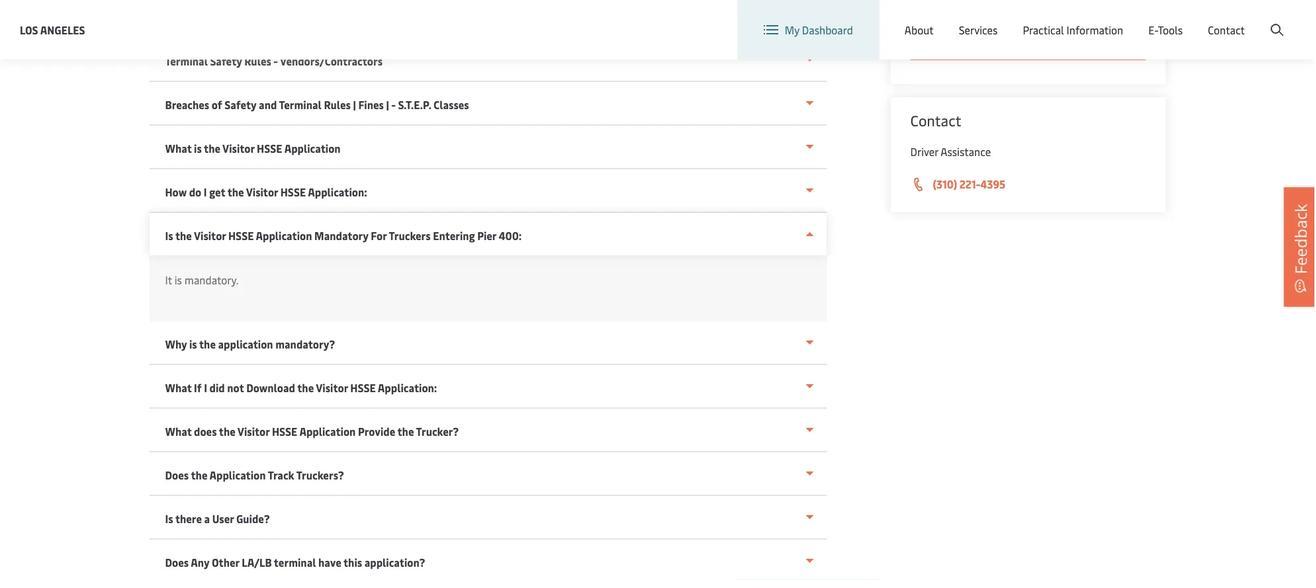 Task type: vqa. For each thing, say whether or not it's contained in the screenshot.
'What' in the WHAT IS THE VISITOR HSSE APPLICATION dropdown button
yes



Task type: locate. For each thing, give the bounding box(es) containing it.
2 vertical spatial is
[[189, 337, 197, 352]]

why
[[165, 337, 187, 352]]

how
[[165, 185, 187, 199]]

application down breaches of safety and terminal rules | fines | - s.t.e.p. classes
[[285, 141, 341, 156]]

driver for driver assistance
[[911, 145, 939, 159]]

hsse
[[257, 141, 282, 156], [281, 185, 306, 199], [228, 229, 254, 243], [351, 381, 376, 395], [272, 425, 298, 439]]

create
[[1219, 12, 1249, 26]]

this
[[344, 556, 362, 570]]

2 does from the top
[[165, 556, 189, 570]]

- inside breaches of safety and terminal rules | fines | - s.t.e.p. classes dropdown button
[[392, 98, 396, 112]]

is
[[194, 141, 202, 156], [175, 273, 182, 287], [189, 337, 197, 352]]

- inside terminal safety rules - vendors/contractors dropdown button
[[274, 54, 278, 68]]

(310) 221-4395
[[933, 177, 1006, 191]]

i inside dropdown button
[[204, 185, 207, 199]]

does any other la/lb terminal have this application? button
[[149, 540, 828, 581]]

feedback button
[[1285, 188, 1316, 307]]

rules
[[245, 54, 271, 68], [324, 98, 351, 112]]

application down how do i get the visitor hsse application:
[[256, 229, 312, 243]]

e-tools button
[[1149, 0, 1184, 60]]

hsse up provide in the bottom of the page
[[351, 381, 376, 395]]

is for what
[[194, 141, 202, 156]]

practical information button
[[1023, 0, 1124, 60]]

switch location button
[[922, 12, 1018, 27]]

about
[[905, 23, 934, 37]]

hsse down and
[[257, 141, 282, 156]]

0 vertical spatial is
[[194, 141, 202, 156]]

breaches of safety and terminal rules | fines | - s.t.e.p. classes button
[[149, 82, 828, 126]]

visitor up does the application track truckers?
[[238, 425, 270, 439]]

0 vertical spatial what
[[165, 141, 192, 156]]

terminal
[[165, 54, 208, 68], [279, 98, 322, 112]]

0 vertical spatial terminal
[[165, 54, 208, 68]]

application: up the trucker?
[[378, 381, 437, 395]]

what inside what does the visitor hsse application provide the trucker? dropdown button
[[165, 425, 192, 439]]

i inside dropdown button
[[204, 381, 207, 395]]

what inside dropdown button
[[165, 141, 192, 156]]

0 horizontal spatial driver
[[911, 145, 939, 159]]

driver up (310)
[[911, 145, 939, 159]]

visitor up get on the left top of the page
[[223, 141, 255, 156]]

2 what from the top
[[165, 381, 192, 395]]

0 horizontal spatial terminal
[[165, 54, 208, 68]]

2 is from the top
[[165, 512, 173, 527]]

is up do
[[194, 141, 202, 156]]

3 what from the top
[[165, 425, 192, 439]]

hsse down what is the visitor hsse application on the left top
[[281, 185, 306, 199]]

0 vertical spatial driver
[[983, 33, 1013, 47]]

visitor down what is the visitor hsse application on the left top
[[246, 185, 278, 199]]

0 horizontal spatial -
[[274, 54, 278, 68]]

0 horizontal spatial |
[[353, 98, 356, 112]]

1 vertical spatial safety
[[225, 98, 257, 112]]

what for what if i did not download the visitor hsse application:
[[165, 381, 192, 395]]

2 vertical spatial what
[[165, 425, 192, 439]]

- up and
[[274, 54, 278, 68]]

get
[[209, 185, 225, 199]]

1 vertical spatial is
[[165, 512, 173, 527]]

login / create account link
[[1159, 0, 1291, 39]]

1 | from the left
[[353, 98, 356, 112]]

guide?
[[236, 512, 270, 527]]

feedback
[[1290, 204, 1312, 275]]

0 vertical spatial does
[[165, 469, 189, 483]]

- left 's.t.e.p.'
[[392, 98, 396, 112]]

vendors/contractors
[[280, 54, 383, 68]]

1 horizontal spatial rules
[[324, 98, 351, 112]]

menu
[[1094, 12, 1121, 27]]

does
[[194, 425, 217, 439]]

does left the 'any'
[[165, 556, 189, 570]]

0 vertical spatial -
[[274, 54, 278, 68]]

| right "fines"
[[386, 98, 389, 112]]

of
[[212, 98, 222, 112]]

0 vertical spatial contact
[[1209, 23, 1246, 37]]

safety up of
[[210, 54, 242, 68]]

switch location
[[943, 12, 1018, 26]]

the right download on the bottom left
[[298, 381, 314, 395]]

rules up and
[[245, 54, 271, 68]]

application inside dropdown button
[[300, 425, 356, 439]]

1 vertical spatial contact
[[911, 111, 962, 130]]

for
[[371, 229, 387, 243]]

safety right of
[[225, 98, 257, 112]]

safety inside terminal safety rules - vendors/contractors dropdown button
[[210, 54, 242, 68]]

1 horizontal spatial application:
[[378, 381, 437, 395]]

breaches
[[165, 98, 209, 112]]

i right if
[[204, 381, 207, 395]]

visitor inside dropdown button
[[316, 381, 348, 395]]

global menu
[[1061, 12, 1121, 27]]

does up there
[[165, 469, 189, 483]]

1 is from the top
[[165, 229, 173, 243]]

1 horizontal spatial driver
[[983, 33, 1013, 47]]

(310)
[[933, 177, 958, 191]]

is down how
[[165, 229, 173, 243]]

driver down the location
[[983, 33, 1013, 47]]

information inside dropdown button
[[1067, 23, 1124, 37]]

the inside dropdown button
[[298, 381, 314, 395]]

| left "fines"
[[353, 98, 356, 112]]

0 vertical spatial rules
[[245, 54, 271, 68]]

login
[[1184, 12, 1210, 26]]

what up how
[[165, 141, 192, 156]]

fines
[[359, 98, 384, 112]]

0 vertical spatial safety
[[210, 54, 242, 68]]

1 horizontal spatial contact
[[1209, 23, 1246, 37]]

1 vertical spatial -
[[392, 98, 396, 112]]

safety
[[210, 54, 242, 68], [225, 98, 257, 112]]

what
[[165, 141, 192, 156], [165, 381, 192, 395], [165, 425, 192, 439]]

application
[[285, 141, 341, 156], [256, 229, 312, 243], [300, 425, 356, 439], [210, 469, 266, 483]]

the right why
[[199, 337, 216, 352]]

terminal up breaches
[[165, 54, 208, 68]]

1 vertical spatial application:
[[378, 381, 437, 395]]

1 vertical spatial driver
[[911, 145, 939, 159]]

visitor
[[223, 141, 255, 156], [246, 185, 278, 199], [194, 229, 226, 243], [316, 381, 348, 395], [238, 425, 270, 439]]

1 vertical spatial i
[[204, 381, 207, 395]]

the right does
[[219, 425, 236, 439]]

assistance
[[941, 145, 992, 159]]

application: up mandatory
[[308, 185, 367, 199]]

rules left "fines"
[[324, 98, 351, 112]]

what is the visitor hsse application
[[165, 141, 341, 156]]

it
[[165, 273, 172, 287]]

1 vertical spatial is
[[175, 273, 182, 287]]

is right why
[[189, 337, 197, 352]]

download
[[246, 381, 295, 395]]

los angeles link
[[20, 22, 85, 38]]

what left if
[[165, 381, 192, 395]]

la/lb
[[242, 556, 272, 570]]

is the visitor hsse application mandatory for truckers entering pier 400:
[[165, 229, 522, 243]]

terminal
[[274, 556, 316, 570]]

1 horizontal spatial terminal
[[279, 98, 322, 112]]

driver for driver information
[[983, 33, 1013, 47]]

contact
[[1209, 23, 1246, 37], [911, 111, 962, 130]]

how do i get the visitor hsse application: button
[[149, 170, 828, 213]]

dashboard
[[803, 23, 854, 37]]

what if i did not download the visitor hsse application:
[[165, 381, 437, 395]]

is left there
[[165, 512, 173, 527]]

location
[[977, 12, 1018, 26]]

how do i get the visitor hsse application:
[[165, 185, 367, 199]]

the down how
[[175, 229, 192, 243]]

1 vertical spatial does
[[165, 556, 189, 570]]

visitor up what does the visitor hsse application provide the trucker?
[[316, 381, 348, 395]]

0 vertical spatial is
[[165, 229, 173, 243]]

is right it
[[175, 273, 182, 287]]

what left does
[[165, 425, 192, 439]]

0 horizontal spatial application:
[[308, 185, 367, 199]]

user
[[212, 512, 234, 527]]

0 vertical spatial application:
[[308, 185, 367, 199]]

1 vertical spatial what
[[165, 381, 192, 395]]

terminal safety rules - vendors/contractors button
[[149, 38, 828, 82]]

1 horizontal spatial |
[[386, 98, 389, 112]]

1 horizontal spatial -
[[392, 98, 396, 112]]

0 vertical spatial i
[[204, 185, 207, 199]]

0 horizontal spatial rules
[[245, 54, 271, 68]]

practical
[[1023, 23, 1065, 37]]

1 does from the top
[[165, 469, 189, 483]]

what inside what if i did not download the visitor hsse application: dropdown button
[[165, 381, 192, 395]]

it is mandatory.
[[165, 273, 239, 287]]

221-
[[960, 177, 981, 191]]

i right do
[[204, 185, 207, 199]]

information for driver information
[[1015, 33, 1074, 47]]

does
[[165, 469, 189, 483], [165, 556, 189, 570]]

driver information
[[983, 33, 1074, 47]]

safety inside breaches of safety and terminal rules | fines | - s.t.e.p. classes dropdown button
[[225, 98, 257, 112]]

application?
[[365, 556, 425, 570]]

terminal right and
[[279, 98, 322, 112]]

|
[[353, 98, 356, 112], [386, 98, 389, 112]]

1 what from the top
[[165, 141, 192, 156]]

information
[[1067, 23, 1124, 37], [1015, 33, 1074, 47]]

terminal safety rules - vendors/contractors
[[165, 54, 383, 68]]

global menu button
[[1031, 0, 1134, 39]]

services button
[[959, 0, 998, 60]]

application up 'truckers?'
[[300, 425, 356, 439]]



Task type: describe. For each thing, give the bounding box(es) containing it.
is there a user guide? button
[[149, 497, 828, 540]]

pier
[[478, 229, 497, 243]]

hsse down how do i get the visitor hsse application:
[[228, 229, 254, 243]]

what if i did not download the visitor hsse application: button
[[149, 366, 828, 409]]

and
[[259, 98, 277, 112]]

there
[[175, 512, 202, 527]]

switch
[[943, 12, 975, 26]]

not
[[227, 381, 244, 395]]

application: inside dropdown button
[[308, 185, 367, 199]]

driver assistance
[[911, 145, 992, 159]]

truckers?
[[297, 469, 344, 483]]

is for is there a user guide?
[[165, 512, 173, 527]]

i for get
[[204, 185, 207, 199]]

(310) 221-4395 link
[[911, 176, 1147, 193]]

visitor down get on the left top of the page
[[194, 229, 226, 243]]

does for does the application track truckers?
[[165, 469, 189, 483]]

/
[[1212, 12, 1216, 26]]

trucker?
[[416, 425, 459, 439]]

2 | from the left
[[386, 98, 389, 112]]

los
[[20, 23, 38, 37]]

what does the visitor hsse application provide the trucker?
[[165, 425, 459, 439]]

1 vertical spatial terminal
[[279, 98, 322, 112]]

classes
[[434, 98, 469, 112]]

driver information link
[[911, 22, 1147, 60]]

breaches of safety and terminal rules | fines | - s.t.e.p. classes
[[165, 98, 469, 112]]

4395
[[981, 177, 1006, 191]]

does for does any other la/lb terminal have this application?
[[165, 556, 189, 570]]

mandatory?
[[276, 337, 335, 352]]

i for did
[[204, 381, 207, 395]]

entering
[[433, 229, 475, 243]]

los angeles
[[20, 23, 85, 37]]

is for it
[[175, 273, 182, 287]]

does the application track truckers?
[[165, 469, 344, 483]]

hsse up track
[[272, 425, 298, 439]]

provide
[[358, 425, 396, 439]]

e-tools
[[1149, 23, 1184, 37]]

did
[[210, 381, 225, 395]]

if
[[194, 381, 202, 395]]

information for practical information
[[1067, 23, 1124, 37]]

400:
[[499, 229, 522, 243]]

e-
[[1149, 23, 1159, 37]]

the down does
[[191, 469, 208, 483]]

my dashboard
[[785, 23, 854, 37]]

application
[[218, 337, 273, 352]]

hsse inside dropdown button
[[351, 381, 376, 395]]

why is the application mandatory? button
[[149, 322, 828, 366]]

global
[[1061, 12, 1091, 27]]

contact button
[[1209, 0, 1246, 60]]

is for why
[[189, 337, 197, 352]]

have
[[319, 556, 342, 570]]

application: inside dropdown button
[[378, 381, 437, 395]]

any
[[191, 556, 210, 570]]

does the application track truckers? button
[[149, 453, 828, 497]]

a
[[204, 512, 210, 527]]

the right get on the left top of the page
[[228, 185, 244, 199]]

1 vertical spatial rules
[[324, 98, 351, 112]]

application left track
[[210, 469, 266, 483]]

is for is the visitor hsse application mandatory for truckers entering pier 400:
[[165, 229, 173, 243]]

why is the application mandatory?
[[165, 337, 335, 352]]

services
[[959, 23, 998, 37]]

account
[[1252, 12, 1291, 26]]

do
[[189, 185, 202, 199]]

0 horizontal spatial contact
[[911, 111, 962, 130]]

the down of
[[204, 141, 221, 156]]

the right provide in the bottom of the page
[[398, 425, 414, 439]]

what does the visitor hsse application provide the trucker? button
[[149, 409, 828, 453]]

my
[[785, 23, 800, 37]]

angeles
[[40, 23, 85, 37]]

my dashboard button
[[764, 0, 854, 60]]

track
[[268, 469, 294, 483]]

tools
[[1159, 23, 1184, 37]]

does any other la/lb terminal have this application?
[[165, 556, 425, 570]]

s.t.e.p.
[[398, 98, 431, 112]]

about button
[[905, 0, 934, 60]]

what for what does the visitor hsse application provide the trucker?
[[165, 425, 192, 439]]

login / create account
[[1184, 12, 1291, 26]]

practical information
[[1023, 23, 1124, 37]]

what is the visitor hsse application button
[[149, 126, 828, 170]]

what for what is the visitor hsse application
[[165, 141, 192, 156]]

other
[[212, 556, 240, 570]]

mandatory
[[315, 229, 369, 243]]

mandatory.
[[185, 273, 239, 287]]

is the visitor hsse application mandatory for truckers entering pier 400: button
[[149, 213, 828, 256]]



